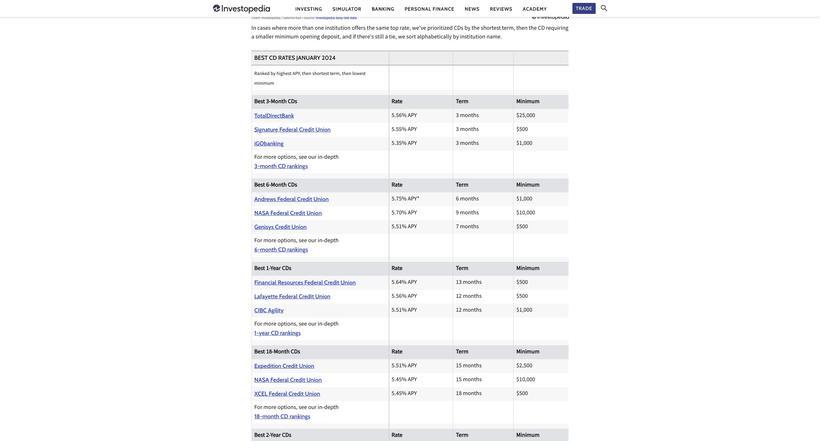 Task type: describe. For each thing, give the bounding box(es) containing it.
union for 3 months
[[316, 126, 331, 133]]

genisys credit union link
[[255, 223, 386, 232]]

igobanking
[[255, 140, 284, 147]]

best 18-month cds
[[255, 348, 300, 357]]

depth for for more options, see our in-depth 3-month cd rankings
[[325, 154, 339, 162]]

3 months for $25,000
[[456, 112, 479, 121]]

there's
[[357, 33, 374, 42]]

nasa federal credit union link for 5.45%
[[255, 376, 386, 385]]

term for best 1-year cds
[[456, 265, 469, 274]]

cd right best
[[269, 54, 277, 62]]

5.35% apy
[[392, 140, 417, 148]]

news link
[[465, 6, 480, 12]]

smaller
[[256, 33, 274, 42]]

1 horizontal spatial by
[[453, 33, 459, 42]]

andrews federal credit union
[[255, 196, 329, 203]]

nasa federal credit union for 5.70%
[[255, 210, 322, 217]]

5.45% apy for 15 months
[[392, 376, 417, 385]]

shortest inside the in cases where more than one institution offers the same top rate, we've prioritized cds by the shortest term, then the cd requiring a smaller minimum opening deposit, and if there's still a tie, we sort alphabetically by institution name.
[[481, 24, 501, 33]]

more inside the in cases where more than one institution offers the same top rate, we've prioritized cds by the shortest term, then the cd requiring a smaller minimum opening deposit, and if there's still a tie, we sort alphabetically by institution name.
[[288, 24, 301, 33]]

news
[[465, 6, 480, 12]]

best 3-month cds
[[255, 98, 297, 107]]

best for best 3-month cds
[[255, 98, 265, 107]]

rates
[[278, 54, 295, 62]]

for more options, see our in-depth 1-year cd rankings
[[255, 320, 339, 337]]

0 horizontal spatial then
[[302, 70, 312, 78]]

expedition credit union link
[[255, 362, 386, 371]]

2 horizontal spatial by
[[465, 24, 471, 33]]

term for best 2-year cds
[[456, 432, 469, 441]]

18-month cd rankings link
[[255, 413, 386, 421]]

name.
[[487, 33, 502, 42]]

5.70% apy
[[392, 209, 417, 218]]

cases
[[258, 24, 271, 33]]

3 months for $1,000
[[456, 140, 479, 148]]

2 the from the left
[[472, 24, 480, 33]]

best 2-year cds
[[255, 432, 292, 441]]

one
[[315, 24, 324, 33]]

credit up lafayette federal credit union link
[[324, 279, 340, 287]]

rate for best 3-month cds
[[392, 98, 403, 107]]

$25,000
[[517, 112, 536, 121]]

more for for more options, see our in-depth 18-month cd rankings
[[264, 404, 277, 413]]

5.51% apy for 12 months
[[392, 307, 417, 315]]

union for 15 months
[[307, 377, 322, 384]]

simulator link
[[333, 6, 362, 12]]

18- inside for more options, see our in-depth 18-month cd rankings
[[255, 413, 263, 420]]

options, for for more options, see our in-depth 18-month cd rankings
[[278, 404, 298, 413]]

our for for more options, see our in-depth 1-year cd rankings
[[308, 320, 317, 329]]

our for for more options, see our in-depth 6-month cd rankings
[[308, 237, 317, 246]]

xcel federal credit union link
[[255, 390, 386, 399]]

search image
[[601, 5, 608, 11]]

in- for for more options, see our in-depth 3-month cd rankings
[[318, 154, 325, 162]]

shortest inside ranked by highest apy, then shortest term, then lowest minimum
[[313, 70, 329, 78]]

cd inside the in cases where more than one institution offers the same top rate, we've prioritized cds by the shortest term, then the cd requiring a smaller minimum opening deposit, and if there's still a tie, we sort alphabetically by institution name.
[[538, 24, 545, 33]]

2-
[[266, 432, 271, 441]]

$500 for 3 months
[[517, 126, 528, 134]]

nasa for 5.45% apy
[[255, 377, 269, 384]]

union for 12 months
[[316, 293, 331, 300]]

simulator
[[333, 6, 362, 12]]

2 a from the left
[[385, 33, 388, 42]]

academy link
[[523, 6, 548, 12]]

and
[[343, 33, 352, 42]]

ranked by highest apy, then shortest term, then lowest minimum
[[255, 70, 366, 87]]

months for the genisys credit union link
[[460, 223, 479, 232]]

18 months
[[456, 390, 482, 399]]

ranked
[[255, 70, 270, 78]]

depth for for more options, see our in-depth 18-month cd rankings
[[325, 404, 339, 413]]

rate for best 2-year cds
[[392, 432, 403, 441]]

6-month cd rankings link
[[255, 246, 386, 254]]

months for signature federal credit union link
[[460, 126, 479, 134]]

month for for more options, see our in-depth 3-month cd rankings
[[260, 163, 277, 170]]

term for best 18-month cds
[[456, 348, 469, 357]]

best for best 18-month cds
[[255, 348, 265, 357]]

our for for more options, see our in-depth 3-month cd rankings
[[308, 154, 317, 162]]

5.55% apy
[[392, 126, 417, 134]]

rate for best 1-year cds
[[392, 265, 403, 274]]

apy for totaldirectbank link at the left top of page
[[408, 112, 417, 121]]

$500 for 12 months
[[517, 293, 528, 301]]

see for for more options, see our in-depth 6-month cd rankings
[[299, 237, 307, 246]]

for more options, see our in-depth 3-month cd rankings
[[255, 154, 339, 170]]

months for expedition credit union link
[[463, 362, 482, 371]]

alphabetically
[[418, 33, 452, 42]]

personal finance link
[[405, 6, 455, 12]]

$500 for 13 months
[[517, 279, 528, 287]]

apy for the xcel federal credit union link
[[408, 390, 417, 399]]

more for for more options, see our in-depth 3-month cd rankings
[[264, 154, 277, 162]]

1 horizontal spatial then
[[342, 70, 352, 78]]

financial resources federal credit union
[[255, 279, 356, 287]]

credit down best 18-month cds
[[283, 363, 298, 370]]

see for for more options, see our in-depth 18-month cd rankings
[[299, 404, 307, 413]]

9 months
[[456, 209, 479, 218]]

13
[[456, 279, 462, 287]]

apy,
[[293, 70, 301, 78]]

cds for best 2-year cds
[[282, 432, 292, 441]]

reviews
[[490, 6, 513, 12]]

minimum for best 2-year cds
[[517, 432, 540, 441]]

month for 3-
[[271, 98, 287, 107]]

same
[[376, 24, 390, 33]]

cds for best 1-year cds
[[282, 265, 292, 274]]

andrews federal credit union link
[[255, 195, 386, 204]]

personal finance
[[405, 6, 455, 12]]

1 horizontal spatial institution
[[461, 33, 486, 42]]

where
[[272, 24, 287, 33]]

5.45% apy for 18 months
[[392, 390, 417, 399]]

signature federal credit union
[[255, 126, 331, 133]]

1 horizontal spatial 1-
[[266, 265, 271, 274]]

xcel
[[255, 391, 268, 398]]

term for best 6-month cds
[[456, 181, 469, 190]]

5.75%
[[392, 195, 407, 204]]

options, for for more options, see our in-depth 6-month cd rankings
[[278, 237, 298, 246]]

7 months
[[456, 223, 479, 232]]

finance
[[433, 6, 455, 12]]

our for for more options, see our in-depth 18-month cd rankings
[[308, 404, 317, 413]]

1 horizontal spatial 6-
[[266, 181, 271, 190]]

highest
[[277, 70, 292, 78]]

for more options, see our in-depth 6-month cd rankings
[[255, 237, 339, 254]]

expedition
[[255, 363, 282, 370]]

cibc agility
[[255, 307, 284, 314]]

6
[[456, 195, 459, 204]]

$500 for 7 months
[[517, 223, 528, 232]]

resources
[[278, 279, 303, 287]]

best 6-month cds
[[255, 181, 297, 190]]

cds for best 3-month cds
[[288, 98, 297, 107]]

3 for 5.56% apy
[[456, 112, 459, 121]]

$500 for 18 months
[[517, 390, 528, 399]]

than
[[303, 24, 314, 33]]

7
[[456, 223, 459, 232]]

months for "andrews federal credit union" link
[[460, 195, 479, 204]]

6 months
[[456, 195, 479, 204]]

nasa federal credit union for 5.45%
[[255, 377, 322, 384]]

$1,000 for 3 months
[[517, 140, 533, 148]]

federal for 9 months
[[271, 210, 289, 217]]

1-year cd rankings link
[[255, 329, 386, 338]]

3-month cd rankings link
[[255, 162, 386, 171]]

0 vertical spatial 18-
[[266, 348, 274, 357]]

offers
[[352, 24, 366, 33]]

opening
[[300, 33, 320, 42]]

sort
[[407, 33, 416, 42]]

3 the from the left
[[529, 24, 537, 33]]

12 months for $500
[[456, 293, 482, 301]]

for more options, see our in-depth 18-month cd rankings
[[255, 404, 339, 420]]

credit for 6
[[297, 196, 312, 203]]

15 for 5.45% apy
[[456, 376, 462, 385]]

3 for 5.35% apy
[[456, 140, 459, 148]]

trade
[[576, 5, 593, 11]]

best 1-year cds
[[255, 265, 292, 274]]

reviews link
[[490, 6, 513, 12]]

totaldirectbank
[[255, 112, 294, 120]]

term, inside the in cases where more than one institution offers the same top rate, we've prioritized cds by the shortest term, then the cd requiring a smaller minimum opening deposit, and if there's still a tie, we sort alphabetically by institution name.
[[502, 24, 516, 33]]

depth for for more options, see our in-depth 6-month cd rankings
[[325, 237, 339, 246]]

in- for for more options, see our in-depth 1-year cd rankings
[[318, 320, 325, 329]]

best
[[255, 54, 268, 62]]

genisys
[[255, 224, 274, 231]]

rankings for for more options, see our in-depth 6-month cd rankings
[[288, 246, 308, 254]]

credit right genisys
[[275, 224, 290, 231]]

lafayette
[[255, 293, 278, 300]]

3 months for $500
[[456, 126, 479, 134]]

requiring
[[547, 24, 569, 33]]

9
[[456, 209, 459, 218]]

5.51% for 7
[[392, 223, 407, 232]]

options, for for more options, see our in-depth 1-year cd rankings
[[278, 320, 298, 329]]

in- for for more options, see our in-depth 18-month cd rankings
[[318, 404, 325, 413]]

minimum for best 18-month cds
[[517, 348, 540, 357]]

0 horizontal spatial institution
[[325, 24, 351, 33]]

cibc agility link
[[255, 307, 386, 315]]

credit for 3
[[299, 126, 314, 133]]

union up the xcel federal credit union link
[[299, 363, 315, 370]]

we
[[398, 33, 406, 42]]

in cases where more than one institution offers the same top rate, we've prioritized cds by the shortest term, then the cd requiring a smaller minimum opening deposit, and if there's still a tie, we sort alphabetically by institution name.
[[252, 24, 569, 42]]

federal for 6 months
[[278, 196, 296, 203]]

tie,
[[389, 33, 397, 42]]



Task type: vqa. For each thing, say whether or not it's contained in the screenshot.
Personal Finance
yes



Task type: locate. For each thing, give the bounding box(es) containing it.
3- down igobanking
[[255, 163, 260, 170]]

1 vertical spatial year
[[271, 432, 281, 441]]

3 5.51% apy from the top
[[392, 362, 417, 371]]

union up the for more options, see our in-depth 6-month cd rankings on the bottom left
[[292, 224, 307, 231]]

options, down genisys credit union
[[278, 237, 298, 246]]

minimum inside ranked by highest apy, then shortest term, then lowest minimum
[[255, 80, 274, 87]]

1 12 from the top
[[456, 293, 462, 301]]

rate for best 18-month cds
[[392, 348, 403, 357]]

months for cibc agility link at the left bottom of the page
[[463, 307, 482, 315]]

the down news link
[[472, 24, 480, 33]]

depth down the xcel federal credit union link
[[325, 404, 339, 413]]

union up lafayette federal credit union link
[[341, 279, 356, 287]]

1 vertical spatial 5.56%
[[392, 293, 407, 301]]

shortest down 2024
[[313, 70, 329, 78]]

12 for 5.56% apy
[[456, 293, 462, 301]]

0 vertical spatial nasa federal credit union
[[255, 210, 322, 217]]

1 vertical spatial 1-
[[255, 330, 259, 337]]

0 vertical spatial $1,000
[[517, 140, 533, 148]]

3 5.51% from the top
[[392, 362, 407, 371]]

for inside the for more options, see our in-depth 6-month cd rankings
[[255, 237, 263, 246]]

2 horizontal spatial the
[[529, 24, 537, 33]]

for down igobanking
[[255, 154, 263, 162]]

1 nasa federal credit union from the top
[[255, 210, 322, 217]]

2 5.56% apy from the top
[[392, 293, 417, 301]]

more up 'year'
[[264, 320, 277, 329]]

0 horizontal spatial minimum
[[255, 80, 274, 87]]

nasa federal credit union
[[255, 210, 322, 217], [255, 377, 322, 384]]

3 $1,000 from the top
[[517, 307, 533, 315]]

months
[[460, 112, 479, 121], [460, 126, 479, 134], [460, 140, 479, 148], [460, 195, 479, 204], [460, 209, 479, 218], [460, 223, 479, 232], [463, 279, 482, 287], [463, 293, 482, 301], [463, 307, 482, 315], [463, 362, 482, 371], [463, 376, 482, 385], [463, 390, 482, 399]]

$1,000 for 12 months
[[517, 307, 533, 315]]

2 vertical spatial month
[[263, 413, 279, 420]]

union for 18 months
[[305, 391, 321, 398]]

1 vertical spatial 5.51%
[[392, 307, 407, 315]]

0 vertical spatial 5.51% apy
[[392, 223, 417, 232]]

1 term from the top
[[456, 98, 469, 107]]

5 best from the top
[[255, 432, 265, 441]]

5.45% for 15
[[392, 376, 407, 385]]

institution right one on the top left
[[325, 24, 351, 33]]

we've
[[412, 24, 427, 33]]

depth inside for more options, see our in-depth 18-month cd rankings
[[325, 404, 339, 413]]

federal down best 6-month cds
[[278, 196, 296, 203]]

6- inside the for more options, see our in-depth 6-month cd rankings
[[255, 246, 260, 254]]

see inside for more options, see our in-depth 18-month cd rankings
[[299, 404, 307, 413]]

shortest down reviews link
[[481, 24, 501, 33]]

minimum
[[517, 98, 540, 107], [517, 181, 540, 190], [517, 265, 540, 274], [517, 348, 540, 357], [517, 432, 540, 441]]

cd left requiring
[[538, 24, 545, 33]]

more down igobanking
[[264, 154, 277, 162]]

trade link
[[573, 3, 596, 14]]

rankings inside for more options, see our in-depth 3-month cd rankings
[[287, 163, 308, 170]]

1 vertical spatial 15 months
[[456, 376, 482, 385]]

academy
[[523, 6, 548, 12]]

5.51%
[[392, 223, 407, 232], [392, 307, 407, 315], [392, 362, 407, 371]]

5.55%
[[392, 126, 407, 134]]

1 vertical spatial 5.45% apy
[[392, 390, 417, 399]]

cd inside for more options, see our in-depth 3-month cd rankings
[[278, 163, 286, 170]]

see for for more options, see our in-depth 1-year cd rankings
[[299, 320, 307, 329]]

3 3 from the top
[[456, 140, 459, 148]]

our down igobanking link at left top
[[308, 154, 317, 162]]

top
[[391, 24, 399, 33]]

$10,000 for 9 months
[[517, 209, 536, 218]]

rankings inside for more options, see our in-depth 18-month cd rankings
[[290, 413, 311, 420]]

minimum up rates
[[275, 33, 299, 42]]

15 months for $10,000
[[456, 376, 482, 385]]

rate
[[392, 98, 403, 107], [392, 181, 403, 190], [392, 265, 403, 274], [392, 348, 403, 357], [392, 432, 403, 441]]

5.45% apy
[[392, 376, 417, 385], [392, 390, 417, 399]]

0 vertical spatial 15 months
[[456, 362, 482, 371]]

cds up andrews federal credit union
[[288, 181, 297, 190]]

month for for more options, see our in-depth 6-month cd rankings
[[260, 246, 277, 254]]

best for best 6-month cds
[[255, 181, 265, 190]]

then
[[517, 24, 528, 33], [302, 70, 312, 78], [342, 70, 352, 78]]

depth down igobanking link at left top
[[325, 154, 339, 162]]

10 apy from the top
[[408, 376, 417, 385]]

0 vertical spatial 3-
[[266, 98, 271, 107]]

1 5.51% from the top
[[392, 223, 407, 232]]

options, inside the for more options, see our in-depth 6-month cd rankings
[[278, 237, 298, 246]]

federal down expedition credit union
[[271, 377, 289, 384]]

1 vertical spatial $1,000
[[517, 195, 533, 204]]

1 year from the top
[[271, 265, 281, 274]]

3 our from the top
[[308, 320, 317, 329]]

nasa federal credit union link down "andrews federal credit union" link
[[255, 209, 386, 218]]

our
[[308, 154, 317, 162], [308, 237, 317, 246], [308, 320, 317, 329], [308, 404, 317, 413]]

cd up best 6-month cds
[[278, 163, 286, 170]]

genisys credit union
[[255, 224, 307, 231]]

2 vertical spatial 5.51%
[[392, 362, 407, 371]]

union for 6 months
[[314, 196, 329, 203]]

more inside the for more options, see our in-depth 6-month cd rankings
[[264, 237, 277, 246]]

4 $500 from the top
[[517, 293, 528, 301]]

federal inside "andrews federal credit union" link
[[278, 196, 296, 203]]

still
[[375, 33, 384, 42]]

rankings for for more options, see our in-depth 18-month cd rankings
[[290, 413, 311, 420]]

nasa federal credit union down andrews federal credit union
[[255, 210, 322, 217]]

2 in- from the top
[[318, 237, 325, 246]]

personal
[[405, 6, 432, 12]]

apy for igobanking link at left top
[[408, 140, 417, 148]]

cd right 'year'
[[271, 330, 279, 337]]

5.75% apy*
[[392, 195, 420, 204]]

best up totaldirectbank
[[255, 98, 265, 107]]

1 $500 from the top
[[517, 126, 528, 134]]

5.51% apy
[[392, 223, 417, 232], [392, 307, 417, 315], [392, 362, 417, 371]]

3 options, from the top
[[278, 320, 298, 329]]

term, right 'name.'
[[502, 24, 516, 33]]

1 vertical spatial minimum
[[255, 80, 274, 87]]

term, inside ranked by highest apy, then shortest term, then lowest minimum
[[330, 70, 341, 78]]

our inside the for more options, see our in-depth 6-month cd rankings
[[308, 237, 317, 246]]

rankings down genisys credit union
[[288, 246, 308, 254]]

cd for for more options, see our in-depth 6-month cd rankings
[[278, 246, 286, 254]]

lafayette federal credit union link
[[255, 293, 386, 301]]

5.51% apy for 15 months
[[392, 362, 417, 371]]

2 our from the top
[[308, 237, 317, 246]]

options, down "xcel federal credit union"
[[278, 404, 298, 413]]

for for for more options, see our in-depth 18-month cd rankings
[[255, 404, 263, 413]]

by right "prioritized"
[[453, 33, 459, 42]]

signature federal credit union link
[[255, 126, 386, 134]]

1 vertical spatial month
[[271, 181, 287, 190]]

2024
[[322, 54, 336, 62]]

nasa up genisys
[[255, 210, 269, 217]]

agility
[[268, 307, 284, 314]]

months for financial resources federal credit union link
[[463, 279, 482, 287]]

0 vertical spatial 5.45%
[[392, 376, 407, 385]]

13 months
[[456, 279, 482, 287]]

cds inside the in cases where more than one institution offers the same top rate, we've prioritized cds by the shortest term, then the cd requiring a smaller minimum opening deposit, and if there's still a tie, we sort alphabetically by institution name.
[[454, 24, 464, 33]]

union up 18-month cd rankings link
[[305, 391, 321, 398]]

2 nasa federal credit union link from the top
[[255, 376, 386, 385]]

for up 'year'
[[255, 320, 263, 329]]

1 options, from the top
[[278, 154, 298, 162]]

1 12 months from the top
[[456, 293, 482, 301]]

depth inside for more options, see our in-depth 1-year cd rankings
[[325, 320, 339, 329]]

federal down totaldirectbank
[[280, 126, 298, 133]]

month up best 1-year cds
[[260, 246, 277, 254]]

then inside the in cases where more than one institution offers the same top rate, we've prioritized cds by the shortest term, then the cd requiring a smaller minimum opening deposit, and if there's still a tie, we sort alphabetically by institution name.
[[517, 24, 528, 33]]

1 vertical spatial term,
[[330, 70, 341, 78]]

2 5.45% apy from the top
[[392, 390, 417, 399]]

more for for more options, see our in-depth 1-year cd rankings
[[264, 320, 277, 329]]

2 apy from the top
[[408, 126, 417, 134]]

1- down cibc
[[255, 330, 259, 337]]

institution
[[325, 24, 351, 33], [461, 33, 486, 42]]

rate for best 6-month cds
[[392, 181, 403, 190]]

federal down resources
[[279, 293, 298, 300]]

in- down cibc agility link at the left bottom of the page
[[318, 320, 325, 329]]

0 vertical spatial 5.56% apy
[[392, 112, 417, 121]]

by left highest
[[271, 70, 276, 78]]

5 term from the top
[[456, 432, 469, 441]]

year for 2-
[[271, 432, 281, 441]]

best left 2-
[[255, 432, 265, 441]]

3- up totaldirectbank
[[266, 98, 271, 107]]

4 depth from the top
[[325, 404, 339, 413]]

month for 18-
[[274, 348, 290, 357]]

3 months
[[456, 112, 479, 121], [456, 126, 479, 134], [456, 140, 479, 148]]

3 rate from the top
[[392, 265, 403, 274]]

0 vertical spatial month
[[271, 98, 287, 107]]

5.51% for 15
[[392, 362, 407, 371]]

financial resources federal credit union link
[[255, 279, 386, 287]]

month up best 6-month cds
[[260, 163, 277, 170]]

for down genisys
[[255, 237, 263, 246]]

our down the genisys credit union link
[[308, 237, 317, 246]]

2 12 months from the top
[[456, 307, 482, 315]]

andrews
[[255, 196, 276, 203]]

credit for 15
[[290, 377, 306, 384]]

4 best from the top
[[255, 348, 265, 357]]

union down expedition credit union link
[[307, 377, 322, 384]]

see down cibc agility link at the left bottom of the page
[[299, 320, 307, 329]]

our inside for more options, see our in-depth 3-month cd rankings
[[308, 154, 317, 162]]

3 depth from the top
[[325, 320, 339, 329]]

4 in- from the top
[[318, 404, 325, 413]]

2 15 months from the top
[[456, 376, 482, 385]]

0 vertical spatial minimum
[[275, 33, 299, 42]]

1 5.45% from the top
[[392, 376, 407, 385]]

5 $500 from the top
[[517, 390, 528, 399]]

best for best 1-year cds
[[255, 265, 265, 274]]

0 vertical spatial shortest
[[481, 24, 501, 33]]

cd for for more options, see our in-depth 18-month cd rankings
[[281, 413, 289, 420]]

0 vertical spatial month
[[260, 163, 277, 170]]

month up best 2-year cds
[[263, 413, 279, 420]]

minimum
[[275, 33, 299, 42], [255, 80, 274, 87]]

union down "andrews federal credit union" link
[[307, 210, 322, 217]]

2 15 from the top
[[456, 376, 462, 385]]

credit up "xcel federal credit union"
[[290, 377, 306, 384]]

months for igobanking link at left top
[[460, 140, 479, 148]]

credit down best 6-month cds
[[297, 196, 312, 203]]

0 vertical spatial nasa federal credit union link
[[255, 209, 386, 218]]

3-
[[266, 98, 271, 107], [255, 163, 260, 170]]

month up expedition credit union
[[274, 348, 290, 357]]

minimum for best 1-year cds
[[517, 265, 540, 274]]

0 horizontal spatial 3-
[[255, 163, 260, 170]]

1 5.51% apy from the top
[[392, 223, 417, 232]]

apy for expedition credit union link
[[408, 362, 417, 371]]

5.56% up the 5.55%
[[392, 112, 407, 121]]

1 for from the top
[[255, 154, 263, 162]]

$10,000
[[517, 209, 536, 218], [517, 376, 536, 385]]

0 horizontal spatial term,
[[330, 70, 341, 78]]

1 nasa from the top
[[255, 210, 269, 217]]

1 vertical spatial nasa federal credit union
[[255, 377, 322, 384]]

2 nasa from the top
[[255, 377, 269, 384]]

2 5.45% from the top
[[392, 390, 407, 399]]

see inside for more options, see our in-depth 3-month cd rankings
[[299, 154, 307, 162]]

1 vertical spatial 5.51% apy
[[392, 307, 417, 315]]

18- up expedition
[[266, 348, 274, 357]]

0 vertical spatial term,
[[502, 24, 516, 33]]

$500
[[517, 126, 528, 134], [517, 223, 528, 232], [517, 279, 528, 287], [517, 293, 528, 301], [517, 390, 528, 399]]

apy for cibc agility link at the left bottom of the page
[[408, 307, 417, 315]]

1 vertical spatial 5.56% apy
[[392, 293, 417, 301]]

apy*
[[408, 195, 420, 204]]

minimum for best 3-month cds
[[517, 98, 540, 107]]

2 12 from the top
[[456, 307, 462, 315]]

5.56% apy
[[392, 112, 417, 121], [392, 293, 417, 301]]

cds right "prioritized"
[[454, 24, 464, 33]]

cd up best 1-year cds
[[278, 246, 286, 254]]

a left smaller on the top of the page
[[252, 33, 255, 42]]

term for best 3-month cds
[[456, 98, 469, 107]]

2 term from the top
[[456, 181, 469, 190]]

1 horizontal spatial shortest
[[481, 24, 501, 33]]

depth for for more options, see our in-depth 1-year cd rankings
[[325, 320, 339, 329]]

month inside for more options, see our in-depth 3-month cd rankings
[[260, 163, 277, 170]]

rankings down "xcel federal credit union"
[[290, 413, 311, 420]]

3 3 months from the top
[[456, 140, 479, 148]]

federal
[[280, 126, 298, 133], [278, 196, 296, 203], [271, 210, 289, 217], [305, 279, 323, 287], [279, 293, 298, 300], [271, 377, 289, 384], [269, 391, 288, 398]]

cd for for more options, see our in-depth 1-year cd rankings
[[271, 330, 279, 337]]

cd inside for more options, see our in-depth 1-year cd rankings
[[271, 330, 279, 337]]

2 vertical spatial $1,000
[[517, 307, 533, 315]]

9 apy from the top
[[408, 362, 417, 371]]

credit down andrews federal credit union
[[290, 210, 306, 217]]

0 vertical spatial 5.56%
[[392, 112, 407, 121]]

2 vertical spatial 3 months
[[456, 140, 479, 148]]

2 rate from the top
[[392, 181, 403, 190]]

depth inside the for more options, see our in-depth 6-month cd rankings
[[325, 237, 339, 246]]

apy for lafayette federal credit union link
[[408, 293, 417, 301]]

3 best from the top
[[255, 265, 265, 274]]

union down totaldirectbank link at the left top of page
[[316, 126, 331, 133]]

2 depth from the top
[[325, 237, 339, 246]]

3 see from the top
[[299, 320, 307, 329]]

1 vertical spatial nasa
[[255, 377, 269, 384]]

if
[[353, 33, 356, 42]]

0 horizontal spatial the
[[367, 24, 375, 33]]

1 vertical spatial shortest
[[313, 70, 329, 78]]

0 horizontal spatial a
[[252, 33, 255, 42]]

15 for 5.51% apy
[[456, 362, 462, 371]]

5.56% apy up 5.55% apy at the top
[[392, 112, 417, 121]]

our down cibc agility link at the left bottom of the page
[[308, 320, 317, 329]]

5.64%
[[392, 279, 407, 287]]

more inside for more options, see our in-depth 3-month cd rankings
[[264, 154, 277, 162]]

2 see from the top
[[299, 237, 307, 246]]

see
[[299, 154, 307, 162], [299, 237, 307, 246], [299, 320, 307, 329], [299, 404, 307, 413]]

5 minimum from the top
[[517, 432, 540, 441]]

5.51% for 12
[[392, 307, 407, 315]]

for inside for more options, see our in-depth 18-month cd rankings
[[255, 404, 263, 413]]

$1,000
[[517, 140, 533, 148], [517, 195, 533, 204], [517, 307, 533, 315]]

2 options, from the top
[[278, 237, 298, 246]]

best up financial
[[255, 265, 265, 274]]

year
[[271, 265, 281, 274], [271, 432, 281, 441]]

best up expedition
[[255, 348, 265, 357]]

1 horizontal spatial the
[[472, 24, 480, 33]]

3 minimum from the top
[[517, 265, 540, 274]]

1 vertical spatial nasa federal credit union link
[[255, 376, 386, 385]]

1 our from the top
[[308, 154, 317, 162]]

cd
[[538, 24, 545, 33], [269, 54, 277, 62], [278, 163, 286, 170], [278, 246, 286, 254], [271, 330, 279, 337], [281, 413, 289, 420]]

union
[[316, 126, 331, 133], [314, 196, 329, 203], [307, 210, 322, 217], [292, 224, 307, 231], [341, 279, 356, 287], [316, 293, 331, 300], [299, 363, 315, 370], [307, 377, 322, 384], [305, 391, 321, 398]]

federal inside the xcel federal credit union link
[[269, 391, 288, 398]]

3- inside for more options, see our in-depth 3-month cd rankings
[[255, 163, 260, 170]]

institution left 'name.'
[[461, 33, 486, 42]]

4 see from the top
[[299, 404, 307, 413]]

1 vertical spatial 12 months
[[456, 307, 482, 315]]

5.56% apy for 3 months
[[392, 112, 417, 121]]

cd for for more options, see our in-depth 3-month cd rankings
[[278, 163, 286, 170]]

in- inside for more options, see our in-depth 3-month cd rankings
[[318, 154, 325, 162]]

3 $500 from the top
[[517, 279, 528, 287]]

1 see from the top
[[299, 154, 307, 162]]

2 minimum from the top
[[517, 181, 540, 190]]

our down the xcel federal credit union link
[[308, 404, 317, 413]]

0 vertical spatial 5.45% apy
[[392, 376, 417, 385]]

1 vertical spatial 3
[[456, 126, 459, 134]]

1 horizontal spatial term,
[[502, 24, 516, 33]]

apy for signature federal credit union link
[[408, 126, 417, 134]]

cds up resources
[[282, 265, 292, 274]]

3 for 5.55% apy
[[456, 126, 459, 134]]

2 horizontal spatial then
[[517, 24, 528, 33]]

0 vertical spatial 3 months
[[456, 112, 479, 121]]

5.45% for 18
[[392, 390, 407, 399]]

1 $1,000 from the top
[[517, 140, 533, 148]]

best for best 2-year cds
[[255, 432, 265, 441]]

2 vertical spatial 5.51% apy
[[392, 362, 417, 371]]

2 $500 from the top
[[517, 223, 528, 232]]

0 horizontal spatial 1-
[[255, 330, 259, 337]]

5.35%
[[392, 140, 407, 148]]

igobanking link
[[255, 140, 386, 148]]

0 vertical spatial nasa
[[255, 210, 269, 217]]

1 minimum from the top
[[517, 98, 540, 107]]

4 rate from the top
[[392, 348, 403, 357]]

month
[[260, 163, 277, 170], [260, 246, 277, 254], [263, 413, 279, 420]]

1 horizontal spatial 3-
[[266, 98, 271, 107]]

depth down the genisys credit union link
[[325, 237, 339, 246]]

in- down the genisys credit union link
[[318, 237, 325, 246]]

1 5.56% from the top
[[392, 112, 407, 121]]

credit up for more options, see our in-depth 18-month cd rankings
[[289, 391, 304, 398]]

2 5.51% from the top
[[392, 307, 407, 315]]

see for for more options, see our in-depth 3-month cd rankings
[[299, 154, 307, 162]]

minimum inside the in cases where more than one institution offers the same top rate, we've prioritized cds by the shortest term, then the cd requiring a smaller minimum opening deposit, and if there's still a tie, we sort alphabetically by institution name.
[[275, 33, 299, 42]]

term, down 2024
[[330, 70, 341, 78]]

month inside for more options, see our in-depth 18-month cd rankings
[[263, 413, 279, 420]]

term
[[456, 98, 469, 107], [456, 181, 469, 190], [456, 265, 469, 274], [456, 348, 469, 357], [456, 432, 469, 441]]

deposit,
[[321, 33, 341, 42]]

month for for more options, see our in-depth 18-month cd rankings
[[263, 413, 279, 420]]

1 vertical spatial 3 months
[[456, 126, 479, 134]]

cd inside the for more options, see our in-depth 6-month cd rankings
[[278, 246, 286, 254]]

term,
[[502, 24, 516, 33], [330, 70, 341, 78]]

3 for from the top
[[255, 320, 263, 329]]

15
[[456, 362, 462, 371], [456, 376, 462, 385]]

investing link
[[296, 6, 322, 12]]

month inside the for more options, see our in-depth 6-month cd rankings
[[260, 246, 277, 254]]

1 horizontal spatial a
[[385, 33, 388, 42]]

4 our from the top
[[308, 404, 317, 413]]

nasa federal credit union up "xcel federal credit union"
[[255, 377, 322, 384]]

0 vertical spatial 6-
[[266, 181, 271, 190]]

8 apy from the top
[[408, 307, 417, 315]]

rankings
[[287, 163, 308, 170], [288, 246, 308, 254], [280, 330, 301, 337], [290, 413, 311, 420]]

cds for best 6-month cds
[[288, 181, 297, 190]]

union up the genisys credit union link
[[314, 196, 329, 203]]

2 $1,000 from the top
[[517, 195, 533, 204]]

1 the from the left
[[367, 24, 375, 33]]

options, down igobanking
[[278, 154, 298, 162]]

5.56% down 5.64%
[[392, 293, 407, 301]]

federal for 15 months
[[271, 377, 289, 384]]

cd inside for more options, see our in-depth 18-month cd rankings
[[281, 413, 289, 420]]

4 options, from the top
[[278, 404, 298, 413]]

signature
[[255, 126, 278, 133]]

investing
[[296, 6, 322, 12]]

options, inside for more options, see our in-depth 1-year cd rankings
[[278, 320, 298, 329]]

0 vertical spatial 1-
[[266, 265, 271, 274]]

0 horizontal spatial 6-
[[255, 246, 260, 254]]

6- down genisys
[[255, 246, 260, 254]]

5 apy from the top
[[408, 223, 417, 232]]

month for 6-
[[271, 181, 287, 190]]

4 for from the top
[[255, 404, 263, 413]]

18- down "xcel"
[[255, 413, 263, 420]]

4 minimum from the top
[[517, 348, 540, 357]]

2 for from the top
[[255, 237, 263, 246]]

4 apy from the top
[[408, 209, 417, 218]]

then right the apy,
[[302, 70, 312, 78]]

the down academy link
[[529, 24, 537, 33]]

2 $10,000 from the top
[[517, 376, 536, 385]]

federal inside financial resources federal credit union link
[[305, 279, 323, 287]]

month up andrews federal credit union
[[271, 181, 287, 190]]

6-
[[266, 181, 271, 190], [255, 246, 260, 254]]

nasa federal credit union link
[[255, 209, 386, 218], [255, 376, 386, 385]]

5 rate from the top
[[392, 432, 403, 441]]

2 vertical spatial month
[[274, 348, 290, 357]]

options, inside for more options, see our in-depth 3-month cd rankings
[[278, 154, 298, 162]]

in- inside for more options, see our in-depth 18-month cd rankings
[[318, 404, 325, 413]]

2 best from the top
[[255, 181, 265, 190]]

5.56% apy for 12 months
[[392, 293, 417, 301]]

1 vertical spatial month
[[260, 246, 277, 254]]

our inside for more options, see our in-depth 18-month cd rankings
[[308, 404, 317, 413]]

0 vertical spatial 5.51%
[[392, 223, 407, 232]]

depth inside for more options, see our in-depth 3-month cd rankings
[[325, 154, 339, 162]]

union down financial resources federal credit union link
[[316, 293, 331, 300]]

more left than
[[288, 24, 301, 33]]

a left tie,
[[385, 33, 388, 42]]

minimum down the ranked
[[255, 80, 274, 87]]

credit for 9
[[290, 210, 306, 217]]

3 in- from the top
[[318, 320, 325, 329]]

federal inside lafayette federal credit union link
[[279, 293, 298, 300]]

rankings for for more options, see our in-depth 3-month cd rankings
[[287, 163, 308, 170]]

1 vertical spatial 3-
[[255, 163, 260, 170]]

1 5.56% apy from the top
[[392, 112, 417, 121]]

prioritized
[[428, 24, 453, 33]]

5.51% apy for 7 months
[[392, 223, 417, 232]]

2 vertical spatial 3
[[456, 140, 459, 148]]

in- inside for more options, see our in-depth 1-year cd rankings
[[318, 320, 325, 329]]

totaldirectbank link
[[255, 112, 386, 121]]

nasa federal credit union link up the xcel federal credit union link
[[255, 376, 386, 385]]

in- down igobanking link at left top
[[318, 154, 325, 162]]

5.56% for 12
[[392, 293, 407, 301]]

0 vertical spatial 3
[[456, 112, 459, 121]]

1 in- from the top
[[318, 154, 325, 162]]

credit down totaldirectbank link at the left top of page
[[299, 126, 314, 133]]

5.70%
[[392, 209, 407, 218]]

1 a from the left
[[252, 33, 255, 42]]

0 vertical spatial 12
[[456, 293, 462, 301]]

11 apy from the top
[[408, 390, 417, 399]]

1 horizontal spatial minimum
[[275, 33, 299, 42]]

1-
[[266, 265, 271, 274], [255, 330, 259, 337]]

12 for 5.51% apy
[[456, 307, 462, 315]]

apy for financial resources federal credit union link
[[408, 279, 417, 287]]

rankings inside for more options, see our in-depth 1-year cd rankings
[[280, 330, 301, 337]]

1 vertical spatial 15
[[456, 376, 462, 385]]

1 vertical spatial 6-
[[255, 246, 260, 254]]

0 horizontal spatial by
[[271, 70, 276, 78]]

0 vertical spatial 12 months
[[456, 293, 482, 301]]

4 term from the top
[[456, 348, 469, 357]]

0 horizontal spatial shortest
[[313, 70, 329, 78]]

1 15 months from the top
[[456, 362, 482, 371]]

in- for for more options, see our in-depth 6-month cd rankings
[[318, 237, 325, 246]]

$1,000 for 6 months
[[517, 195, 533, 204]]

our inside for more options, see our in-depth 1-year cd rankings
[[308, 320, 317, 329]]

6 apy from the top
[[408, 279, 417, 287]]

see inside for more options, see our in-depth 1-year cd rankings
[[299, 320, 307, 329]]

0 vertical spatial $10,000
[[517, 209, 536, 218]]

18-
[[266, 348, 274, 357], [255, 413, 263, 420]]

banking link
[[372, 6, 395, 12]]

year
[[259, 330, 270, 337]]

2 3 months from the top
[[456, 126, 479, 134]]

by inside ranked by highest apy, then shortest term, then lowest minimum
[[271, 70, 276, 78]]

1 vertical spatial 5.45%
[[392, 390, 407, 399]]

1 horizontal spatial 18-
[[266, 348, 274, 357]]

in- inside the for more options, see our in-depth 6-month cd rankings
[[318, 237, 325, 246]]

1 vertical spatial $10,000
[[517, 376, 536, 385]]

rankings for for more options, see our in-depth 1-year cd rankings
[[280, 330, 301, 337]]

1 best from the top
[[255, 98, 265, 107]]

see down the genisys credit union link
[[299, 237, 307, 246]]

$2,500
[[517, 362, 533, 371]]

for for for more options, see our in-depth 3-month cd rankings
[[255, 154, 263, 162]]

cds for best 18-month cds
[[291, 348, 300, 357]]

1 vertical spatial 12
[[456, 307, 462, 315]]

federal inside signature federal credit union link
[[280, 126, 298, 133]]

more inside for more options, see our in-depth 1-year cd rankings
[[264, 320, 277, 329]]

1- inside for more options, see our in-depth 1-year cd rankings
[[255, 330, 259, 337]]

in- down the xcel federal credit union link
[[318, 404, 325, 413]]

more inside for more options, see our in-depth 18-month cd rankings
[[264, 404, 277, 413]]

credit for 12
[[299, 293, 314, 300]]

options, inside for more options, see our in-depth 18-month cd rankings
[[278, 404, 298, 413]]

1 3 from the top
[[456, 112, 459, 121]]

for inside for more options, see our in-depth 1-year cd rankings
[[255, 320, 263, 329]]

federal for 3 months
[[280, 126, 298, 133]]

cibc
[[255, 307, 267, 314]]

1 vertical spatial 18-
[[255, 413, 263, 420]]

1 $10,000 from the top
[[517, 209, 536, 218]]

nasa for 5.70% apy
[[255, 210, 269, 217]]

then down academy link
[[517, 24, 528, 33]]

cds right 2-
[[282, 432, 292, 441]]

see inside the for more options, see our in-depth 6-month cd rankings
[[299, 237, 307, 246]]

1 rate from the top
[[392, 98, 403, 107]]

3 apy from the top
[[408, 140, 417, 148]]

0 vertical spatial year
[[271, 265, 281, 274]]

more for for more options, see our in-depth 6-month cd rankings
[[264, 237, 277, 246]]

for for for more options, see our in-depth 6-month cd rankings
[[255, 237, 263, 246]]

rankings up best 6-month cds
[[287, 163, 308, 170]]

15 months
[[456, 362, 482, 371], [456, 376, 482, 385]]

1 depth from the top
[[325, 154, 339, 162]]

2 3 from the top
[[456, 126, 459, 134]]

by down news link
[[465, 24, 471, 33]]

rankings inside the for more options, see our in-depth 6-month cd rankings
[[288, 246, 308, 254]]

1 5.45% apy from the top
[[392, 376, 417, 385]]

more down genisys
[[264, 237, 277, 246]]

6- up andrews
[[266, 181, 271, 190]]

credit for 18
[[289, 391, 304, 398]]

investopedia homepage image
[[213, 4, 270, 14]]

cds up totaldirectbank
[[288, 98, 297, 107]]

0 horizontal spatial 18-
[[255, 413, 263, 420]]

2 nasa federal credit union from the top
[[255, 377, 322, 384]]

3 term from the top
[[456, 265, 469, 274]]

lafayette federal credit union
[[255, 293, 331, 300]]

1 nasa federal credit union link from the top
[[255, 209, 386, 218]]

for inside for more options, see our in-depth 3-month cd rankings
[[255, 154, 263, 162]]

federal up genisys credit union
[[271, 210, 289, 217]]

options, down "agility"
[[278, 320, 298, 329]]

january
[[297, 54, 321, 62]]

2 5.51% apy from the top
[[392, 307, 417, 315]]

year for 1-
[[271, 265, 281, 274]]

expedition credit union
[[255, 363, 315, 370]]

0 vertical spatial 15
[[456, 362, 462, 371]]

the left same
[[367, 24, 375, 33]]



